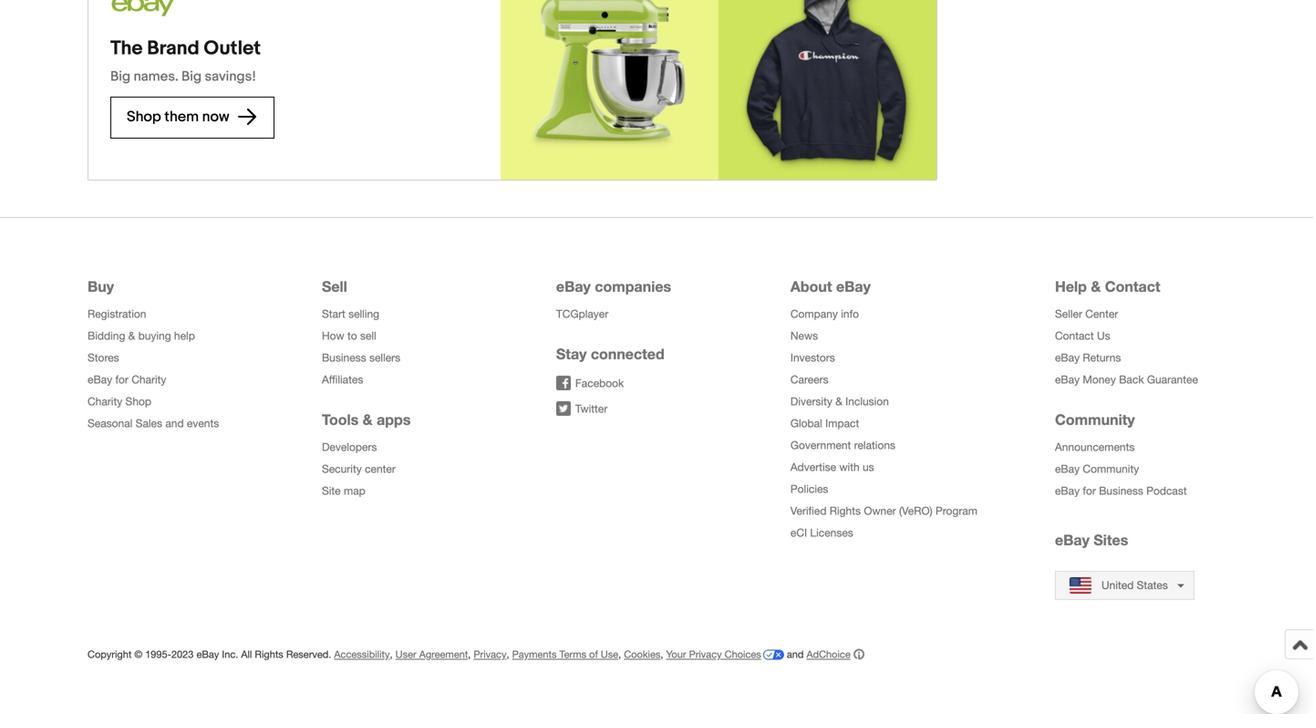 Task type: vqa. For each thing, say whether or not it's contained in the screenshot.
the leftmost Big
yes



Task type: locate. For each thing, give the bounding box(es) containing it.
0 vertical spatial for
[[115, 373, 129, 386]]

developers
[[322, 441, 377, 454]]

community
[[1056, 411, 1136, 428], [1083, 463, 1140, 475]]

1 horizontal spatial business
[[1100, 485, 1144, 497]]

for down ebay community link
[[1083, 485, 1096, 497]]

0 vertical spatial and
[[165, 417, 184, 430]]

advertise with us link
[[791, 461, 875, 474]]

charity
[[132, 373, 166, 386], [88, 395, 122, 408]]

0 vertical spatial business
[[322, 351, 366, 364]]

and right sales
[[165, 417, 184, 430]]

contact down 'seller'
[[1056, 329, 1094, 342]]

1 horizontal spatial and
[[787, 649, 804, 661]]

copyright
[[88, 649, 132, 661]]

3 , from the left
[[507, 649, 510, 661]]

charity up 'charity shop' link
[[132, 373, 166, 386]]

5 , from the left
[[661, 649, 664, 661]]

contact inside seller center contact us ebay returns ebay money back guarantee
[[1056, 329, 1094, 342]]

0 horizontal spatial contact
[[1056, 329, 1094, 342]]

buy link
[[88, 278, 114, 295]]

business sellers link
[[322, 351, 401, 364]]

footer containing buy
[[78, 227, 1235, 698]]

community link
[[1056, 411, 1136, 428]]

privacy right your
[[689, 649, 722, 661]]

sell
[[360, 329, 377, 342]]

1 vertical spatial business
[[1100, 485, 1144, 497]]

tools & apps
[[322, 411, 411, 428]]

&
[[1091, 278, 1101, 295], [128, 329, 135, 342], [836, 395, 843, 408], [363, 411, 373, 428]]

company info news investors careers diversity & inclusion global impact government relations advertise with us policies verified rights owner (vero) program eci licenses
[[791, 308, 978, 539]]

ebay left sites
[[1056, 532, 1090, 549]]

relations
[[855, 439, 896, 452]]

stay connected
[[556, 345, 665, 363]]

names.
[[134, 69, 179, 85]]

news
[[791, 329, 818, 342]]

for inside registration bidding & buying help stores ebay for charity charity shop seasonal sales and events
[[115, 373, 129, 386]]

tcgplayer link
[[556, 308, 609, 320]]

sellers
[[369, 351, 401, 364]]

rights right all
[[255, 649, 284, 661]]

ebay down announcements link
[[1056, 463, 1080, 475]]

twitter
[[576, 402, 608, 415]]

ebay down stores
[[88, 373, 112, 386]]

apps
[[377, 411, 411, 428]]

tcgplayer
[[556, 308, 609, 320]]

terms
[[560, 649, 587, 661]]

big down brand
[[182, 69, 202, 85]]

0 horizontal spatial rights
[[255, 649, 284, 661]]

events
[[187, 417, 219, 430]]

1 vertical spatial contact
[[1056, 329, 1094, 342]]

, left your
[[661, 649, 664, 661]]

all
[[241, 649, 252, 661]]

& up impact
[[836, 395, 843, 408]]

contact for center
[[1056, 329, 1094, 342]]

start selling link
[[322, 308, 380, 320]]

stores link
[[88, 351, 119, 364]]

1 horizontal spatial rights
[[830, 505, 861, 517]]

, left user
[[390, 649, 393, 661]]

1 horizontal spatial privacy
[[689, 649, 722, 661]]

ebay for charity link
[[88, 373, 166, 386]]

& right help
[[1091, 278, 1101, 295]]

0 horizontal spatial charity
[[88, 395, 122, 408]]

1 horizontal spatial big
[[182, 69, 202, 85]]

1 vertical spatial shop
[[125, 395, 151, 408]]

business inside 'start selling how to sell business sellers affiliates'
[[322, 351, 366, 364]]

affiliates link
[[322, 373, 363, 386]]

0 horizontal spatial big
[[110, 69, 131, 85]]

, left "privacy" link
[[468, 649, 471, 661]]

and inside registration bidding & buying help stores ebay for charity charity shop seasonal sales and events
[[165, 417, 184, 430]]

and left adchoice
[[787, 649, 804, 661]]

united states
[[1102, 579, 1169, 592]]

community up ebay for business podcast link
[[1083, 463, 1140, 475]]

twitter link
[[556, 402, 608, 416]]

0 horizontal spatial and
[[165, 417, 184, 430]]

business inside announcements ebay community ebay for business podcast
[[1100, 485, 1144, 497]]

copyright © 1995-2023 ebay inc. all rights reserved. accessibility , user agreement , privacy , payments terms of use , cookies , your privacy choices
[[88, 649, 762, 661]]

shop
[[127, 108, 161, 126], [125, 395, 151, 408]]

2 , from the left
[[468, 649, 471, 661]]

1 vertical spatial community
[[1083, 463, 1140, 475]]

0 horizontal spatial business
[[322, 351, 366, 364]]

user
[[396, 649, 417, 661]]

facebook
[[576, 377, 624, 390]]

0 vertical spatial contact
[[1106, 278, 1161, 295]]

shop up sales
[[125, 395, 151, 408]]

shop left them
[[127, 108, 161, 126]]

for up 'charity shop' link
[[115, 373, 129, 386]]

facebook link
[[556, 376, 624, 391]]

big
[[110, 69, 131, 85], [182, 69, 202, 85]]

& left apps at the left bottom of the page
[[363, 411, 373, 428]]

2 big from the left
[[182, 69, 202, 85]]

0 horizontal spatial privacy
[[474, 649, 507, 661]]

ebay returns link
[[1056, 351, 1122, 364]]

podcast
[[1147, 485, 1188, 497]]

savings!
[[205, 69, 256, 85]]

contact
[[1106, 278, 1161, 295], [1056, 329, 1094, 342]]

footer
[[78, 227, 1235, 698]]

bidding & buying help link
[[88, 329, 195, 342]]

business for how
[[322, 351, 366, 364]]

1 vertical spatial for
[[1083, 485, 1096, 497]]

and
[[165, 417, 184, 430], [787, 649, 804, 661]]

seller center contact us ebay returns ebay money back guarantee
[[1056, 308, 1199, 386]]

tools
[[322, 411, 359, 428]]

developers link
[[322, 441, 377, 454]]

use
[[601, 649, 619, 661]]

contact up "center" on the right top of page
[[1106, 278, 1161, 295]]

site map link
[[322, 485, 366, 497]]

with
[[840, 461, 860, 474]]

registration bidding & buying help stores ebay for charity charity shop seasonal sales and events
[[88, 308, 219, 430]]

, left 'payments'
[[507, 649, 510, 661]]

us
[[1098, 329, 1111, 342]]

them
[[164, 108, 199, 126]]

,
[[390, 649, 393, 661], [468, 649, 471, 661], [507, 649, 510, 661], [619, 649, 621, 661], [661, 649, 664, 661]]

business up affiliates link
[[322, 351, 366, 364]]

& left the buying
[[128, 329, 135, 342]]

privacy left 'payments'
[[474, 649, 507, 661]]

help
[[1056, 278, 1087, 295]]

companies
[[595, 278, 672, 295]]

business down ebay community link
[[1100, 485, 1144, 497]]

community up announcements link
[[1056, 411, 1136, 428]]

ebay community link
[[1056, 463, 1140, 475]]

policies link
[[791, 483, 829, 496]]

contact us link
[[1056, 329, 1111, 342]]

announcements link
[[1056, 441, 1135, 454]]

big down the
[[110, 69, 131, 85]]

& inside company info news investors careers diversity & inclusion global impact government relations advertise with us policies verified rights owner (vero) program eci licenses
[[836, 395, 843, 408]]

1 privacy from the left
[[474, 649, 507, 661]]

1 horizontal spatial for
[[1083, 485, 1096, 497]]

eci licenses link
[[791, 527, 854, 539]]

charity up seasonal
[[88, 395, 122, 408]]

& inside registration bidding & buying help stores ebay for charity charity shop seasonal sales and events
[[128, 329, 135, 342]]

ebay for business podcast link
[[1056, 485, 1188, 497]]

business
[[322, 351, 366, 364], [1100, 485, 1144, 497]]

rights up licenses
[[830, 505, 861, 517]]

©
[[134, 649, 142, 661]]

owner
[[864, 505, 897, 517]]

sell
[[322, 278, 347, 295]]

security center link
[[322, 463, 396, 475]]

rights inside company info news investors careers diversity & inclusion global impact government relations advertise with us policies verified rights owner (vero) program eci licenses
[[830, 505, 861, 517]]

start selling how to sell business sellers affiliates
[[322, 308, 401, 386]]

1 horizontal spatial contact
[[1106, 278, 1161, 295]]

seasonal
[[88, 417, 133, 430]]

4 , from the left
[[619, 649, 621, 661]]

0 horizontal spatial for
[[115, 373, 129, 386]]

, left cookies
[[619, 649, 621, 661]]

1 , from the left
[[390, 649, 393, 661]]

0 vertical spatial rights
[[830, 505, 861, 517]]

ebay up tcgplayer "link"
[[556, 278, 591, 295]]

2 privacy from the left
[[689, 649, 722, 661]]

0 vertical spatial charity
[[132, 373, 166, 386]]

user agreement link
[[396, 649, 468, 661]]

1 horizontal spatial charity
[[132, 373, 166, 386]]



Task type: describe. For each thing, give the bounding box(es) containing it.
and adchoice
[[784, 649, 851, 661]]

center
[[1086, 308, 1119, 320]]

ebay up info
[[837, 278, 871, 295]]

ebay down ebay returns link
[[1056, 373, 1080, 386]]

inc.
[[222, 649, 238, 661]]

adchoice
[[807, 649, 851, 661]]

1 vertical spatial and
[[787, 649, 804, 661]]

center
[[365, 463, 396, 475]]

money
[[1083, 373, 1117, 386]]

choices
[[725, 649, 762, 661]]

sites
[[1094, 532, 1129, 549]]

security
[[322, 463, 362, 475]]

your privacy choices link
[[666, 649, 784, 661]]

the
[[110, 37, 143, 60]]

help & contact link
[[1056, 278, 1161, 295]]

0 vertical spatial shop
[[127, 108, 161, 126]]

the brand outlet big names. big savings!
[[110, 37, 261, 85]]

sales
[[136, 417, 162, 430]]

back
[[1120, 373, 1145, 386]]

affiliates
[[322, 373, 363, 386]]

ebay sites
[[1056, 532, 1129, 549]]

accessibility link
[[334, 649, 390, 661]]

ebay companies
[[556, 278, 672, 295]]

adchoice link
[[807, 649, 865, 661]]

(vero)
[[900, 505, 933, 517]]

stores
[[88, 351, 119, 364]]

inclusion
[[846, 395, 889, 408]]

shop them now
[[127, 108, 233, 126]]

start
[[322, 308, 346, 320]]

verified
[[791, 505, 827, 517]]

buy
[[88, 278, 114, 295]]

reserved.
[[286, 649, 331, 661]]

announcements ebay community ebay for business podcast
[[1056, 441, 1188, 497]]

ebay down contact us link
[[1056, 351, 1080, 364]]

developers security center site map
[[322, 441, 396, 497]]

how
[[322, 329, 344, 342]]

policies
[[791, 483, 829, 496]]

eci
[[791, 527, 807, 539]]

about ebay link
[[791, 278, 871, 295]]

returns
[[1083, 351, 1122, 364]]

now
[[202, 108, 229, 126]]

ebay inside registration bidding & buying help stores ebay for charity charity shop seasonal sales and events
[[88, 373, 112, 386]]

help & contact
[[1056, 278, 1161, 295]]

charity shop link
[[88, 395, 151, 408]]

for inside announcements ebay community ebay for business podcast
[[1083, 485, 1096, 497]]

ebay down ebay community link
[[1056, 485, 1080, 497]]

announcements
[[1056, 441, 1135, 454]]

verified rights owner (vero) program link
[[791, 505, 978, 517]]

of
[[589, 649, 598, 661]]

investors link
[[791, 351, 835, 364]]

about ebay
[[791, 278, 871, 295]]

1995-
[[145, 649, 171, 661]]

seller
[[1056, 308, 1083, 320]]

outlet
[[204, 37, 261, 60]]

shop inside registration bidding & buying help stores ebay for charity charity shop seasonal sales and events
[[125, 395, 151, 408]]

payments
[[512, 649, 557, 661]]

payments terms of use link
[[512, 649, 619, 661]]

contact for &
[[1106, 278, 1161, 295]]

government
[[791, 439, 852, 452]]

1 big from the left
[[110, 69, 131, 85]]

brand
[[147, 37, 199, 60]]

to
[[348, 329, 357, 342]]

agreement
[[419, 649, 468, 661]]

your
[[666, 649, 687, 661]]

about
[[791, 278, 833, 295]]

bidding
[[88, 329, 125, 342]]

stay
[[556, 345, 587, 363]]

community inside announcements ebay community ebay for business podcast
[[1083, 463, 1140, 475]]

cookies
[[624, 649, 661, 661]]

guarantee
[[1148, 373, 1199, 386]]

registration link
[[88, 308, 146, 320]]

business for community
[[1100, 485, 1144, 497]]

1 vertical spatial charity
[[88, 395, 122, 408]]

sell link
[[322, 278, 347, 295]]

ebay left inc.
[[197, 649, 219, 661]]

seasonal sales and events link
[[88, 417, 219, 430]]

government relations link
[[791, 439, 896, 452]]

how to sell link
[[322, 329, 377, 342]]

1 vertical spatial rights
[[255, 649, 284, 661]]

careers
[[791, 373, 829, 386]]

map
[[344, 485, 366, 497]]

0 vertical spatial community
[[1056, 411, 1136, 428]]

program
[[936, 505, 978, 517]]

licenses
[[811, 527, 854, 539]]

impact
[[826, 417, 860, 430]]

info
[[841, 308, 859, 320]]

2023
[[171, 649, 194, 661]]



